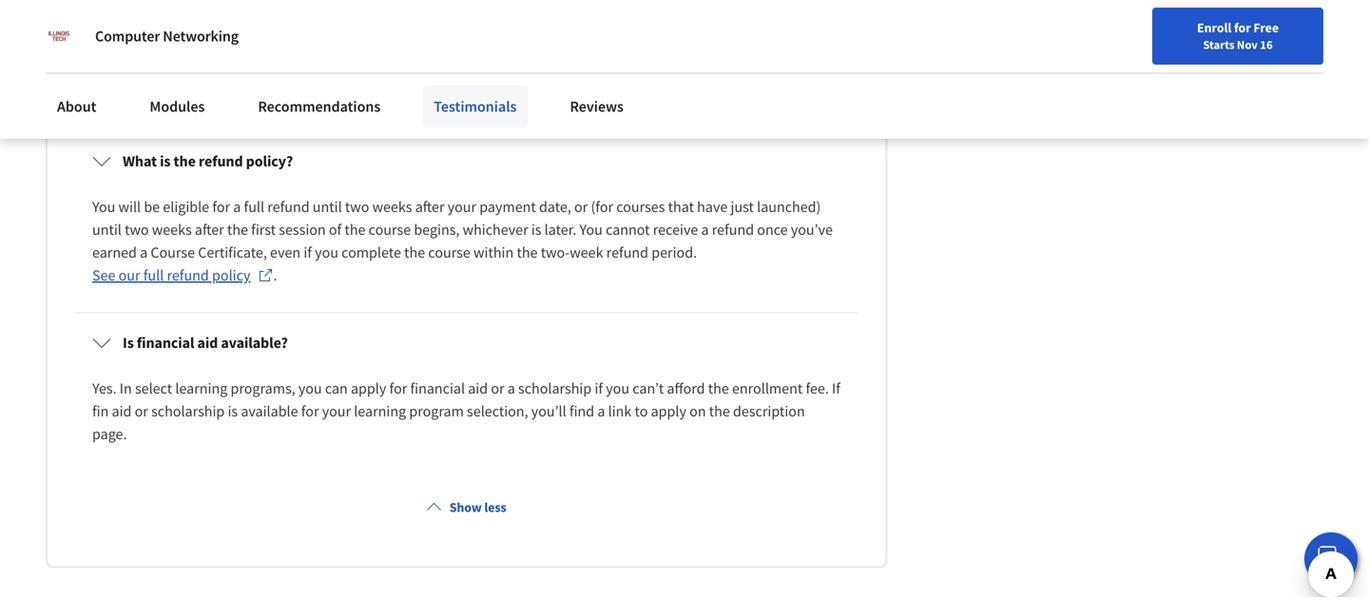 Task type: vqa. For each thing, say whether or not it's contained in the screenshot.
( 3,889 ratings )
no



Task type: locate. For each thing, give the bounding box(es) containing it.
just
[[731, 197, 754, 216]]

starts
[[1203, 37, 1235, 52]]

view
[[619, 61, 648, 80]]

certificate down course,
[[158, 61, 223, 80]]

2 vertical spatial can
[[325, 379, 348, 398]]

can right content,
[[803, 61, 826, 80]]

1 vertical spatial learning
[[354, 402, 406, 421]]

until up of
[[313, 197, 342, 216]]

1 horizontal spatial financial
[[410, 379, 465, 398]]

-
[[693, 39, 698, 58]]

0 vertical spatial learning
[[175, 379, 228, 398]]

certificate down access
[[339, 39, 404, 58]]

your down electronic in the left top of the page
[[299, 61, 328, 80]]

if inside you will be eligible for a full refund until two weeks after your payment date, or (for courses that have just launched) until two weeks after the first session of the course begins, whichever is later. you cannot receive a refund once you've earned a course certificate, even if you complete the course within the two-week refund period.
[[304, 243, 312, 262]]

will down what
[[118, 197, 141, 216]]

once
[[757, 220, 788, 239]]

reviews link
[[559, 86, 635, 127]]

or left (for
[[574, 197, 588, 216]]

if right fee.
[[832, 379, 841, 398]]

refund down course
[[167, 266, 209, 285]]

for right eligible
[[212, 197, 230, 216]]

networking
[[163, 27, 239, 46]]

within
[[474, 243, 514, 262]]

0 vertical spatial full
[[244, 197, 264, 216]]

aid inside "dropdown button"
[[197, 333, 218, 352]]

1 vertical spatial apply
[[651, 402, 687, 421]]

1 vertical spatial be
[[144, 197, 160, 216]]

0 vertical spatial financial
[[137, 333, 194, 352]]

the down page
[[651, 61, 672, 80]]

link
[[608, 402, 632, 421]]

0 horizontal spatial will
[[118, 197, 141, 216]]

financial up the program
[[410, 379, 465, 398]]

for left free.
[[198, 84, 216, 103]]

learning down is financial aid available?
[[175, 379, 228, 398]]

0 vertical spatial apply
[[351, 379, 386, 398]]

apply
[[351, 379, 386, 398], [651, 402, 687, 421]]

if
[[440, 61, 448, 80], [832, 379, 841, 398]]

is left available on the left of the page
[[228, 402, 238, 421]]

2 vertical spatial certificate
[[158, 61, 223, 80]]

0 horizontal spatial weeks
[[152, 220, 192, 239]]

course down begins,
[[428, 243, 471, 262]]

1 horizontal spatial learning
[[354, 402, 406, 421]]

refund up session
[[267, 197, 310, 216]]

0 vertical spatial will
[[407, 39, 429, 58]]

a left link
[[598, 402, 605, 421]]

1 vertical spatial scholarship
[[151, 402, 225, 421]]

if inside when you purchase a certificate you get access to all course materials, including graded assignments. upon completing the course, your electronic certificate will be added to your accomplishments page - from there, you can print your certificate or add it to your linkedin profile.  if you only want to read and view the course content, you can audit the course for free.
[[440, 61, 448, 80]]

1 horizontal spatial if
[[595, 379, 603, 398]]

refund down cannot
[[606, 243, 649, 262]]

get
[[325, 16, 345, 35]]

week
[[570, 243, 603, 262]]

be
[[433, 39, 448, 58], [144, 197, 160, 216]]

0 vertical spatial aid
[[197, 333, 218, 352]]

financial right 'is'
[[137, 333, 194, 352]]

testimonials
[[434, 97, 517, 116]]

0 vertical spatial is
[[160, 152, 171, 171]]

financial inside "yes. in select learning programs, you can apply for financial aid or a scholarship if you can't afford the enrollment fee. if fin aid or scholarship is available for your learning program selection, you'll find a link to apply on the description page."
[[410, 379, 465, 398]]

certificate up add
[[230, 16, 296, 35]]

the right what
[[174, 152, 196, 171]]

a up our
[[140, 243, 148, 262]]

1 horizontal spatial full
[[244, 197, 264, 216]]

your right available on the left of the page
[[322, 402, 351, 421]]

be inside when you purchase a certificate you get access to all course materials, including graded assignments. upon completing the course, your electronic certificate will be added to your accomplishments page - from there, you can print your certificate or add it to your linkedin profile.  if you only want to read and view the course content, you can audit the course for free.
[[433, 39, 448, 58]]

cannot
[[606, 220, 650, 239]]

1 horizontal spatial certificate
[[230, 16, 296, 35]]

2 horizontal spatial aid
[[468, 379, 488, 398]]

refund left policy?
[[199, 152, 243, 171]]

can right programs,
[[325, 379, 348, 398]]

2 horizontal spatial certificate
[[339, 39, 404, 58]]

0 vertical spatial if
[[304, 243, 312, 262]]

refund inside dropdown button
[[199, 152, 243, 171]]

two-
[[541, 243, 570, 262]]

show
[[450, 499, 482, 516]]

1 vertical spatial after
[[195, 220, 224, 239]]

2 vertical spatial is
[[228, 402, 238, 421]]

is
[[160, 152, 171, 171], [531, 220, 542, 239], [228, 402, 238, 421]]

0 vertical spatial two
[[345, 197, 369, 216]]

if right even
[[304, 243, 312, 262]]

is left later.
[[531, 220, 542, 239]]

be left eligible
[[144, 197, 160, 216]]

a up certificate,
[[233, 197, 241, 216]]

can inside "yes. in select learning programs, you can apply for financial aid or a scholarship if you can't afford the enrollment fee. if fin aid or scholarship is available for your learning program selection, you'll find a link to apply on the description page."
[[325, 379, 348, 398]]

1 horizontal spatial if
[[832, 379, 841, 398]]

1 vertical spatial weeks
[[152, 220, 192, 239]]

1 horizontal spatial aid
[[197, 333, 218, 352]]

refund down 'just'
[[712, 220, 754, 239]]

1 horizontal spatial until
[[313, 197, 342, 216]]

refund
[[199, 152, 243, 171], [267, 197, 310, 216], [712, 220, 754, 239], [606, 243, 649, 262], [167, 266, 209, 285]]

you up earned
[[92, 197, 115, 216]]

purchase
[[158, 16, 217, 35]]

course,
[[191, 39, 237, 58]]

have
[[697, 197, 728, 216]]

afford
[[667, 379, 705, 398]]

financial
[[137, 333, 194, 352], [410, 379, 465, 398]]

1 horizontal spatial two
[[345, 197, 369, 216]]

full right our
[[143, 266, 164, 285]]

what is the refund policy?
[[123, 152, 293, 171]]

you up electronic in the left top of the page
[[299, 16, 322, 35]]

enrollment
[[732, 379, 803, 398]]

to left all
[[393, 16, 406, 35]]

when you purchase a certificate you get access to all course materials, including graded assignments. upon completing the course, your electronic certificate will be added to your accomplishments page - from there, you can print your certificate or add it to your linkedin profile.  if you only want to read and view the course content, you can audit the course for free.
[[92, 16, 829, 103]]

fin
[[92, 402, 109, 421]]

0 vertical spatial if
[[440, 61, 448, 80]]

after up certificate,
[[195, 220, 224, 239]]

you down of
[[315, 243, 338, 262]]

0 horizontal spatial after
[[195, 220, 224, 239]]

access
[[348, 16, 390, 35]]

profile.
[[389, 61, 434, 80]]

0 horizontal spatial if
[[304, 243, 312, 262]]

be left added on the left of the page
[[433, 39, 448, 58]]

is right what
[[160, 152, 171, 171]]

0 vertical spatial certificate
[[230, 16, 296, 35]]

is inside you will be eligible for a full refund until two weeks after your payment date, or (for courses that have just launched) until two weeks after the first session of the course begins, whichever is later. you cannot receive a refund once you've earned a course certificate, even if you complete the course within the two-week refund period.
[[531, 220, 542, 239]]

your
[[240, 39, 269, 58], [511, 39, 540, 58], [126, 61, 155, 80], [299, 61, 328, 80], [448, 197, 476, 216], [322, 402, 351, 421]]

if right profile.
[[440, 61, 448, 80]]

1 vertical spatial if
[[832, 379, 841, 398]]

for right available on the left of the page
[[301, 402, 319, 421]]

0 horizontal spatial you
[[92, 197, 115, 216]]

0 horizontal spatial full
[[143, 266, 164, 285]]

date,
[[539, 197, 571, 216]]

1 horizontal spatial be
[[433, 39, 448, 58]]

modules link
[[138, 86, 216, 127]]

1 horizontal spatial after
[[415, 197, 445, 216]]

you inside you will be eligible for a full refund until two weeks after your payment date, or (for courses that have just launched) until two weeks after the first session of the course begins, whichever is later. you cannot receive a refund once you've earned a course certificate, even if you complete the course within the two-week refund period.
[[315, 243, 338, 262]]

to
[[393, 16, 406, 35], [495, 39, 508, 58], [283, 61, 296, 80], [544, 61, 557, 80], [635, 402, 648, 421]]

you will be eligible for a full refund until two weeks after your payment date, or (for courses that have just launched) until two weeks after the first session of the course begins, whichever is later. you cannot receive a refund once you've earned a course certificate, even if you complete the course within the two-week refund period.
[[92, 197, 836, 262]]

full up first
[[244, 197, 264, 216]]

receive
[[653, 220, 698, 239]]

0 horizontal spatial apply
[[351, 379, 386, 398]]

free
[[1254, 19, 1279, 36]]

0 vertical spatial until
[[313, 197, 342, 216]]

you up link
[[606, 379, 630, 398]]

1 vertical spatial is
[[531, 220, 542, 239]]

programs,
[[231, 379, 295, 398]]

0 vertical spatial be
[[433, 39, 448, 58]]

1 horizontal spatial you
[[580, 220, 603, 239]]

1 vertical spatial financial
[[410, 379, 465, 398]]

0 vertical spatial weeks
[[372, 197, 412, 216]]

1 horizontal spatial is
[[228, 402, 238, 421]]

the right the afford
[[708, 379, 729, 398]]

is
[[123, 333, 134, 352]]

you right there,
[[775, 39, 798, 58]]

certificate
[[230, 16, 296, 35], [339, 39, 404, 58], [158, 61, 223, 80]]

weeks up course
[[152, 220, 192, 239]]

even
[[270, 243, 301, 262]]

scholarship down select
[[151, 402, 225, 421]]

aid right fin
[[112, 402, 132, 421]]

will
[[407, 39, 429, 58], [118, 197, 141, 216]]

for up nov
[[1234, 19, 1251, 36]]

aid left available?
[[197, 333, 218, 352]]

about link
[[46, 86, 108, 127]]

0 horizontal spatial is
[[160, 152, 171, 171]]

description
[[733, 402, 805, 421]]

reviews
[[570, 97, 624, 116]]

two up complete
[[345, 197, 369, 216]]

find
[[570, 402, 594, 421]]

0 vertical spatial you
[[92, 197, 115, 216]]

show less button
[[419, 490, 514, 525]]

content,
[[721, 61, 774, 80]]

until up earned
[[92, 220, 122, 239]]

2 horizontal spatial is
[[531, 220, 542, 239]]

list
[[70, 0, 863, 467]]

the inside dropdown button
[[174, 152, 196, 171]]

0 horizontal spatial if
[[440, 61, 448, 80]]

weeks up complete
[[372, 197, 412, 216]]

or down select
[[135, 402, 148, 421]]

aid up selection,
[[468, 379, 488, 398]]

you
[[131, 16, 155, 35], [299, 16, 322, 35], [775, 39, 798, 58], [452, 61, 475, 80], [777, 61, 800, 80], [315, 243, 338, 262], [298, 379, 322, 398], [606, 379, 630, 398]]

two
[[345, 197, 369, 216], [125, 220, 149, 239]]

to left read
[[544, 61, 557, 80]]

after up begins,
[[415, 197, 445, 216]]

1 vertical spatial will
[[118, 197, 141, 216]]

the
[[167, 39, 188, 58], [651, 61, 672, 80], [129, 84, 150, 103], [174, 152, 196, 171], [227, 220, 248, 239], [345, 220, 366, 239], [404, 243, 425, 262], [517, 243, 538, 262], [708, 379, 729, 398], [709, 402, 730, 421]]

0 horizontal spatial until
[[92, 220, 122, 239]]

if
[[304, 243, 312, 262], [595, 379, 603, 398]]

opens in a new tab image
[[258, 268, 273, 283]]

it
[[271, 61, 280, 80]]

learning left the program
[[354, 402, 406, 421]]

scholarship up you'll
[[518, 379, 592, 398]]

1 horizontal spatial weeks
[[372, 197, 412, 216]]

2 vertical spatial aid
[[112, 402, 132, 421]]

menu item
[[1025, 19, 1147, 81]]

your down completing
[[126, 61, 155, 80]]

linkedin
[[331, 61, 386, 80]]

will down all
[[407, 39, 429, 58]]

0 horizontal spatial be
[[144, 197, 160, 216]]

your up begins,
[[448, 197, 476, 216]]

full
[[244, 197, 264, 216], [143, 266, 164, 285]]

course
[[151, 243, 195, 262]]

what is the refund policy? button
[[77, 135, 856, 188]]

0 horizontal spatial certificate
[[158, 61, 223, 80]]

can right there,
[[801, 39, 824, 58]]

1 vertical spatial full
[[143, 266, 164, 285]]

will inside when you purchase a certificate you get access to all course materials, including graded assignments. upon completing the course, your electronic certificate will be added to your accomplishments page - from there, you can print your certificate or add it to your linkedin profile.  if you only want to read and view the course content, you can audit the course for free.
[[407, 39, 429, 58]]

to right link
[[635, 402, 648, 421]]

or left add
[[226, 61, 240, 80]]

can't
[[633, 379, 664, 398]]

if left can't
[[595, 379, 603, 398]]

1 vertical spatial if
[[595, 379, 603, 398]]

1 vertical spatial two
[[125, 220, 149, 239]]

audit
[[92, 84, 126, 103]]

0 horizontal spatial aid
[[112, 402, 132, 421]]

if inside "yes. in select learning programs, you can apply for financial aid or a scholarship if you can't afford the enrollment fee. if fin aid or scholarship is available for your learning program selection, you'll find a link to apply on the description page."
[[832, 379, 841, 398]]

0 vertical spatial scholarship
[[518, 379, 592, 398]]

two up earned
[[125, 220, 149, 239]]

aid
[[197, 333, 218, 352], [468, 379, 488, 398], [112, 402, 132, 421]]

.
[[273, 266, 277, 285]]

your up add
[[240, 39, 269, 58]]

for
[[1234, 19, 1251, 36], [198, 84, 216, 103], [212, 197, 230, 216], [389, 379, 407, 398], [301, 402, 319, 421]]

certificate,
[[198, 243, 267, 262]]

1 horizontal spatial will
[[407, 39, 429, 58]]

0 horizontal spatial financial
[[137, 333, 194, 352]]

a up course,
[[220, 16, 227, 35]]

the left two-
[[517, 243, 538, 262]]

there,
[[734, 39, 772, 58]]

or inside when you purchase a certificate you get access to all course materials, including graded assignments. upon completing the course, your electronic certificate will be added to your accomplishments page - from there, you can print your certificate or add it to your linkedin profile.  if you only want to read and view the course content, you can audit the course for free.
[[226, 61, 240, 80]]

you up week
[[580, 220, 603, 239]]



Task type: describe. For each thing, give the bounding box(es) containing it.
you've
[[791, 220, 833, 239]]

1 vertical spatial you
[[580, 220, 603, 239]]

the up certificate,
[[227, 220, 248, 239]]

be inside you will be eligible for a full refund until two weeks after your payment date, or (for courses that have just launched) until two weeks after the first session of the course begins, whichever is later. you cannot receive a refund once you've earned a course certificate, even if you complete the course within the two-week refund period.
[[144, 197, 160, 216]]

for down 'is financial aid available?' "dropdown button"
[[389, 379, 407, 398]]

the down purchase at the top left of page
[[167, 39, 188, 58]]

show less
[[450, 499, 506, 516]]

fee.
[[806, 379, 829, 398]]

enroll
[[1197, 19, 1232, 36]]

computer
[[95, 27, 160, 46]]

your up 'want'
[[511, 39, 540, 58]]

add
[[243, 61, 268, 80]]

eligible
[[163, 197, 209, 216]]

testimonials link
[[422, 86, 528, 127]]

you right programs,
[[298, 379, 322, 398]]

assignments.
[[649, 16, 733, 35]]

is financial aid available? button
[[77, 316, 856, 370]]

for inside you will be eligible for a full refund until two weeks after your payment date, or (for courses that have just launched) until two weeks after the first session of the course begins, whichever is later. you cannot receive a refund once you've earned a course certificate, even if you complete the course within the two-week refund period.
[[212, 197, 230, 216]]

page.
[[92, 425, 127, 444]]

1 horizontal spatial apply
[[651, 402, 687, 421]]

recommendations link
[[247, 86, 392, 127]]

the right the audit
[[129, 84, 150, 103]]

0 vertical spatial can
[[801, 39, 824, 58]]

you'll
[[531, 402, 566, 421]]

is inside "yes. in select learning programs, you can apply for financial aid or a scholarship if you can't afford the enrollment fee. if fin aid or scholarship is available for your learning program selection, you'll find a link to apply on the description page."
[[228, 402, 238, 421]]

in
[[120, 379, 132, 398]]

you up completing
[[131, 16, 155, 35]]

payment
[[480, 197, 536, 216]]

nov
[[1237, 37, 1258, 52]]

available
[[241, 402, 298, 421]]

0 horizontal spatial two
[[125, 220, 149, 239]]

what
[[123, 152, 157, 171]]

1 vertical spatial until
[[92, 220, 122, 239]]

program
[[409, 402, 464, 421]]

accomplishments
[[543, 39, 656, 58]]

0 vertical spatial after
[[415, 197, 445, 216]]

course down -
[[675, 61, 718, 80]]

electronic
[[272, 39, 336, 58]]

available?
[[221, 333, 288, 352]]

or inside you will be eligible for a full refund until two weeks after your payment date, or (for courses that have just launched) until two weeks after the first session of the course begins, whichever is later. you cannot receive a refund once you've earned a course certificate, even if you complete the course within the two-week refund period.
[[574, 197, 588, 216]]

select
[[135, 379, 172, 398]]

free.
[[219, 84, 247, 103]]

earned
[[92, 243, 137, 262]]

or up selection,
[[491, 379, 505, 398]]

about
[[57, 97, 96, 116]]

for inside when you purchase a certificate you get access to all course materials, including graded assignments. upon completing the course, your electronic certificate will be added to your accomplishments page - from there, you can print your certificate or add it to your linkedin profile.  if you only want to read and view the course content, you can audit the course for free.
[[198, 84, 216, 103]]

complete
[[342, 243, 401, 262]]

0 horizontal spatial learning
[[175, 379, 228, 398]]

all
[[409, 16, 424, 35]]

added
[[452, 39, 492, 58]]

begins,
[[414, 220, 460, 239]]

the right of
[[345, 220, 366, 239]]

only
[[478, 61, 506, 80]]

see our full refund policy
[[92, 266, 251, 285]]

see our full refund policy link
[[92, 264, 273, 287]]

print
[[92, 61, 123, 80]]

1 vertical spatial aid
[[468, 379, 488, 398]]

want
[[509, 61, 541, 80]]

first
[[251, 220, 276, 239]]

to down materials,
[[495, 39, 508, 58]]

course down computer networking
[[153, 84, 195, 103]]

is inside dropdown button
[[160, 152, 171, 171]]

your inside you will be eligible for a full refund until two weeks after your payment date, or (for courses that have just launched) until two weeks after the first session of the course begins, whichever is later. you cannot receive a refund once you've earned a course certificate, even if you complete the course within the two-week refund period.
[[448, 197, 476, 216]]

policy?
[[246, 152, 293, 171]]

to right it
[[283, 61, 296, 80]]

upon
[[736, 16, 771, 35]]

yes. in select learning programs, you can apply for financial aid or a scholarship if you can't afford the enrollment fee. if fin aid or scholarship is available for your learning program selection, you'll find a link to apply on the description page.
[[92, 379, 844, 444]]

launched)
[[757, 197, 821, 216]]

that
[[668, 197, 694, 216]]

is financial aid available?
[[123, 333, 288, 352]]

1 vertical spatial can
[[803, 61, 826, 80]]

period.
[[652, 243, 697, 262]]

you down added on the left of the page
[[452, 61, 475, 80]]

of
[[329, 220, 342, 239]]

including
[[539, 16, 598, 35]]

less
[[484, 499, 506, 516]]

yes.
[[92, 379, 117, 398]]

and
[[592, 61, 616, 80]]

recommendations
[[258, 97, 381, 116]]

page
[[659, 39, 690, 58]]

a up selection,
[[508, 379, 515, 398]]

see
[[92, 266, 115, 285]]

enroll for free starts nov 16
[[1197, 19, 1279, 52]]

session
[[279, 220, 326, 239]]

whichever
[[463, 220, 528, 239]]

will inside you will be eligible for a full refund until two weeks after your payment date, or (for courses that have just launched) until two weeks after the first session of the course begins, whichever is later. you cannot receive a refund once you've earned a course certificate, even if you complete the course within the two-week refund period.
[[118, 197, 141, 216]]

read
[[560, 61, 588, 80]]

coursera image
[[23, 15, 144, 46]]

0 horizontal spatial scholarship
[[151, 402, 225, 421]]

16
[[1260, 37, 1273, 52]]

illinois tech image
[[46, 23, 72, 49]]

to inside "yes. in select learning programs, you can apply for financial aid or a scholarship if you can't afford the enrollment fee. if fin aid or scholarship is available for your learning program selection, you'll find a link to apply on the description page."
[[635, 402, 648, 421]]

financial inside "dropdown button"
[[137, 333, 194, 352]]

chat with us image
[[1316, 544, 1347, 574]]

for inside enroll for free starts nov 16
[[1234, 19, 1251, 36]]

(for
[[591, 197, 613, 216]]

on
[[690, 402, 706, 421]]

1 horizontal spatial scholarship
[[518, 379, 592, 398]]

from
[[701, 39, 731, 58]]

a inside when you purchase a certificate you get access to all course materials, including graded assignments. upon completing the course, your electronic certificate will be added to your accomplishments page - from there, you can print your certificate or add it to your linkedin profile.  if you only want to read and view the course content, you can audit the course for free.
[[220, 16, 227, 35]]

computer networking
[[95, 27, 239, 46]]

the down begins,
[[404, 243, 425, 262]]

1 vertical spatial certificate
[[339, 39, 404, 58]]

if inside "yes. in select learning programs, you can apply for financial aid or a scholarship if you can't afford the enrollment fee. if fin aid or scholarship is available for your learning program selection, you'll find a link to apply on the description page."
[[595, 379, 603, 398]]

later.
[[545, 220, 577, 239]]

courses
[[616, 197, 665, 216]]

your inside "yes. in select learning programs, you can apply for financial aid or a scholarship if you can't afford the enrollment fee. if fin aid or scholarship is available for your learning program selection, you'll find a link to apply on the description page."
[[322, 402, 351, 421]]

policy
[[212, 266, 251, 285]]

graded
[[601, 16, 646, 35]]

course up complete
[[369, 220, 411, 239]]

list containing when you purchase a certificate you get access to all course materials, including graded assignments. upon completing the course, your electronic certificate will be added to your accomplishments page - from there, you can print your certificate or add it to your linkedin profile.  if you only want to read and view the course content, you can audit the course for free.
[[70, 0, 863, 467]]

a down have
[[701, 220, 709, 239]]

our
[[118, 266, 140, 285]]

you right content,
[[777, 61, 800, 80]]

full inside you will be eligible for a full refund until two weeks after your payment date, or (for courses that have just launched) until two weeks after the first session of the course begins, whichever is later. you cannot receive a refund once you've earned a course certificate, even if you complete the course within the two-week refund period.
[[244, 197, 264, 216]]

course right all
[[427, 16, 470, 35]]

the right on
[[709, 402, 730, 421]]

modules
[[150, 97, 205, 116]]



